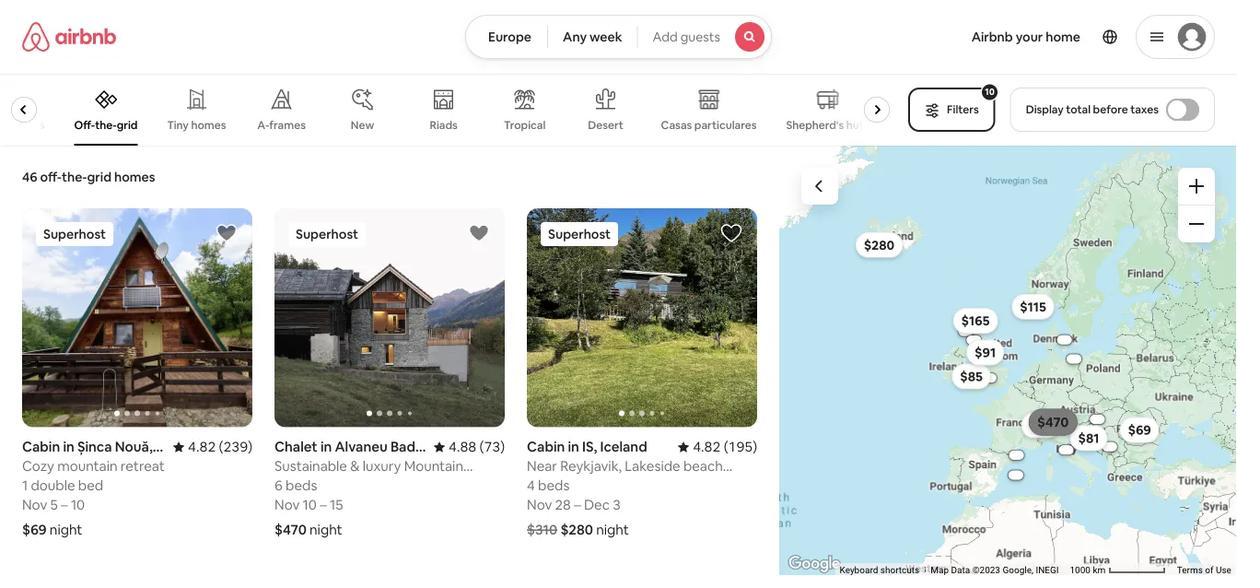 Task type: describe. For each thing, give the bounding box(es) containing it.
none search field containing europe
[[466, 15, 772, 59]]

$78
[[1033, 424, 1056, 440]]

europe button
[[466, 15, 549, 59]]

5
[[50, 496, 58, 514]]

$85
[[956, 370, 979, 386]]

$470 inside button
[[1042, 420, 1074, 438]]

filters
[[948, 102, 979, 117]]

$91
[[973, 343, 994, 360]]

km
[[1088, 565, 1101, 576]]

(195)
[[724, 438, 758, 456]]

guests
[[681, 29, 721, 45]]

any
[[563, 29, 587, 45]]

4.82 for 4.82 (239)
[[188, 438, 216, 456]]

0 vertical spatial grid
[[117, 118, 138, 132]]

terms of use
[[1178, 565, 1232, 576]]

$310
[[527, 521, 558, 539]]

airbnb your home
[[972, 29, 1081, 45]]

add
[[653, 29, 678, 45]]

map data ©2023 google, inegi
[[926, 565, 1054, 576]]

particulares
[[695, 118, 757, 132]]

is,
[[583, 438, 598, 456]]

taxes
[[1131, 102, 1160, 117]]

6
[[275, 477, 283, 495]]

4.82 (195)
[[693, 438, 758, 456]]

display
[[1027, 102, 1064, 117]]

46
[[22, 169, 37, 185]]

(239)
[[219, 438, 253, 456]]

$115
[[1023, 293, 1049, 310]]

$470 button
[[1033, 415, 1083, 442]]

filters button
[[909, 88, 996, 132]]

group containing off-the-grid
[[0, 74, 898, 146]]

group for 6 beds nov 10 – 15 $470 night
[[275, 208, 505, 427]]

$85 button
[[948, 365, 987, 391]]

add to wishlist: cabin in șinca nouă, romania image
[[216, 222, 238, 244]]

nov inside the cozy mountain retreat 1 double bed nov 5 – 10 $69 night
[[22, 496, 47, 514]]

keyboard
[[835, 565, 873, 576]]

keyboard shortcuts
[[835, 565, 915, 576]]

a-frames
[[257, 118, 306, 132]]

4.82 (239)
[[188, 438, 253, 456]]

night inside the 6 beds nov 10 – 15 $470 night
[[310, 521, 343, 539]]

nov for nov 10 – 15
[[275, 496, 300, 514]]

add to wishlist: cabin in is, iceland image
[[721, 222, 743, 244]]

any week button
[[548, 15, 638, 59]]

4
[[527, 477, 535, 495]]

terms of use link
[[1178, 565, 1232, 576]]

$280 inside button
[[851, 225, 881, 241]]

3
[[613, 496, 621, 514]]

of
[[1206, 565, 1214, 576]]

$69 inside the cozy mountain retreat 1 double bed nov 5 – 10 $69 night
[[22, 521, 47, 539]]

15
[[330, 496, 343, 514]]

$280 inside 4 beds nov 28 – dec 3 $310 $280 night
[[561, 521, 594, 539]]

$81 button
[[1078, 433, 1116, 459]]

shortcuts
[[876, 565, 915, 576]]

$115 button
[[1014, 288, 1057, 314]]

display total before taxes button
[[1011, 88, 1216, 132]]

group for cozy mountain retreat 1 double bed nov 5 – 10 $69 night
[[22, 208, 253, 427]]

1000 km button
[[1060, 563, 1172, 576]]

keyboard shortcuts button
[[835, 564, 915, 576]]

google map
showing 19 stays. region
[[780, 146, 1238, 576]]

europe
[[489, 29, 532, 45]]

1 horizontal spatial the-
[[95, 118, 117, 132]]

1000 km
[[1065, 565, 1103, 576]]

map
[[926, 565, 944, 576]]

casas
[[661, 118, 692, 132]]

$78 button
[[1025, 419, 1064, 445]]

data
[[946, 565, 965, 576]]

0 horizontal spatial homes
[[114, 169, 155, 185]]

– inside the cozy mountain retreat 1 double bed nov 5 – 10 $69 night
[[61, 496, 68, 514]]

$69 inside "button"
[[1142, 429, 1165, 446]]

cabin
[[527, 438, 565, 456]]

new
[[351, 118, 375, 132]]

desert
[[588, 118, 624, 132]]

nov for nov 28 – dec 3
[[527, 496, 552, 514]]



Task type: locate. For each thing, give the bounding box(es) containing it.
off-
[[40, 169, 62, 185]]

night down "15"
[[310, 521, 343, 539]]

2 – from the left
[[320, 496, 327, 514]]

1 – from the left
[[61, 496, 68, 514]]

0 horizontal spatial beds
[[286, 477, 317, 495]]

iceland
[[600, 438, 648, 456]]

dec
[[584, 496, 610, 514]]

shepherd's
[[787, 118, 844, 132]]

1 4.82 from the left
[[188, 438, 216, 456]]

– for nov 10 – 15
[[320, 496, 327, 514]]

night down 5
[[50, 521, 82, 539]]

group
[[0, 74, 898, 146], [22, 208, 253, 427], [275, 208, 505, 427], [527, 208, 758, 427]]

retreat
[[121, 457, 165, 475]]

–
[[61, 496, 68, 514], [320, 496, 327, 514], [574, 496, 581, 514]]

in
[[568, 438, 580, 456]]

huts
[[847, 118, 870, 132]]

profile element
[[794, 0, 1216, 74]]

homes down off-the-grid
[[114, 169, 155, 185]]

2 horizontal spatial 10
[[986, 86, 995, 98]]

1 night from the left
[[50, 521, 82, 539]]

3 night from the left
[[596, 521, 629, 539]]

add guests button
[[637, 15, 772, 59]]

1 vertical spatial the-
[[62, 169, 87, 185]]

(73)
[[480, 438, 505, 456]]

bed
[[78, 477, 103, 495]]

3 – from the left
[[574, 496, 581, 514]]

add to wishlist: chalet in alvaneu bad, switzerland image
[[468, 222, 490, 244]]

cabin in is, iceland
[[527, 438, 648, 456]]

google,
[[998, 565, 1029, 576]]

1 beds from the left
[[286, 477, 317, 495]]

– right 5
[[61, 496, 68, 514]]

1 vertical spatial homes
[[114, 169, 155, 185]]

$470 down 6
[[275, 521, 307, 539]]

4.82 for 4.82 (195)
[[693, 438, 721, 456]]

double
[[31, 477, 75, 495]]

1 horizontal spatial nov
[[275, 496, 300, 514]]

2 nov from the left
[[275, 496, 300, 514]]

total
[[1067, 102, 1091, 117]]

0 horizontal spatial $69
[[22, 521, 47, 539]]

$165
[[958, 308, 987, 325]]

0 horizontal spatial –
[[61, 496, 68, 514]]

0 horizontal spatial $280
[[561, 521, 594, 539]]

10
[[986, 86, 995, 98], [71, 496, 85, 514], [303, 496, 317, 514]]

a-
[[257, 118, 269, 132]]

night inside 4 beds nov 28 – dec 3 $310 $280 night
[[596, 521, 629, 539]]

4 beds nov 28 – dec 3 $310 $280 night
[[527, 477, 629, 539]]

2 horizontal spatial night
[[596, 521, 629, 539]]

4.82 left (195)
[[693, 438, 721, 456]]

0 vertical spatial $280
[[851, 225, 881, 241]]

inegi
[[1031, 565, 1054, 576]]

0 horizontal spatial the-
[[62, 169, 87, 185]]

night inside the cozy mountain retreat 1 double bed nov 5 – 10 $69 night
[[50, 521, 82, 539]]

0 vertical spatial $69
[[1142, 429, 1165, 446]]

home
[[1046, 29, 1081, 45]]

add guests
[[653, 29, 721, 45]]

nov
[[22, 496, 47, 514], [275, 496, 300, 514], [527, 496, 552, 514]]

2 4.82 from the left
[[693, 438, 721, 456]]

cozy
[[22, 457, 54, 475]]

beds for 28
[[538, 477, 570, 495]]

10 inside the cozy mountain retreat 1 double bed nov 5 – 10 $69 night
[[71, 496, 85, 514]]

beds inside 4 beds nov 28 – dec 3 $310 $280 night
[[538, 477, 570, 495]]

zoom in image
[[1190, 179, 1205, 194]]

1 horizontal spatial night
[[310, 521, 343, 539]]

beds right 6
[[286, 477, 317, 495]]

airbnb
[[972, 29, 1014, 45]]

$69
[[1142, 429, 1165, 446], [22, 521, 47, 539]]

night
[[50, 521, 82, 539], [310, 521, 343, 539], [596, 521, 629, 539]]

beds for 10
[[286, 477, 317, 495]]

1 horizontal spatial –
[[320, 496, 327, 514]]

None search field
[[466, 15, 772, 59]]

1 nov from the left
[[22, 496, 47, 514]]

your
[[1016, 29, 1044, 45]]

3 nov from the left
[[527, 496, 552, 514]]

$470 inside the 6 beds nov 10 – 15 $470 night
[[275, 521, 307, 539]]

1 horizontal spatial beds
[[538, 477, 570, 495]]

1 horizontal spatial homes
[[191, 118, 226, 132]]

10 down airbnb
[[986, 86, 995, 98]]

– for nov 28 – dec 3
[[574, 496, 581, 514]]

1 horizontal spatial $69
[[1142, 429, 1165, 446]]

0 vertical spatial homes
[[191, 118, 226, 132]]

– right 28
[[574, 496, 581, 514]]

0 horizontal spatial nov
[[22, 496, 47, 514]]

0 vertical spatial $470
[[1042, 420, 1074, 438]]

frames
[[269, 118, 306, 132]]

airbnb your home link
[[961, 18, 1092, 56]]

homes right tiny
[[191, 118, 226, 132]]

$280 button
[[842, 220, 890, 246]]

tropical
[[504, 118, 546, 132]]

0 horizontal spatial 4.82
[[188, 438, 216, 456]]

google image
[[784, 552, 845, 576]]

riads
[[430, 118, 458, 132]]

2 horizontal spatial nov
[[527, 496, 552, 514]]

$280
[[851, 225, 881, 241], [561, 521, 594, 539]]

beds inside the 6 beds nov 10 – 15 $470 night
[[286, 477, 317, 495]]

beds
[[286, 477, 317, 495], [538, 477, 570, 495]]

– inside the 6 beds nov 10 – 15 $470 night
[[320, 496, 327, 514]]

display total before taxes
[[1027, 102, 1160, 117]]

1 vertical spatial $69
[[22, 521, 47, 539]]

mountain
[[57, 457, 118, 475]]

4.88
[[449, 438, 477, 456]]

0 horizontal spatial $470
[[275, 521, 307, 539]]

– inside 4 beds nov 28 – dec 3 $310 $280 night
[[574, 496, 581, 514]]

$470 left the $81 button
[[1042, 420, 1074, 438]]

night down 3
[[596, 521, 629, 539]]

1 horizontal spatial 10
[[303, 496, 317, 514]]

0 horizontal spatial night
[[50, 521, 82, 539]]

$69 right $81
[[1142, 429, 1165, 446]]

1 vertical spatial grid
[[87, 169, 112, 185]]

$165 button
[[950, 304, 995, 330]]

4.82 out of 5 average rating,  195 reviews image
[[679, 438, 758, 456]]

28
[[555, 496, 571, 514]]

4.88 out of 5 average rating,  73 reviews image
[[434, 438, 505, 456]]

4.82
[[188, 438, 216, 456], [693, 438, 721, 456]]

homes
[[191, 118, 226, 132], [114, 169, 155, 185]]

nov down the 4
[[527, 496, 552, 514]]

6 beds nov 10 – 15 $470 night
[[275, 477, 343, 539]]

nov down 6
[[275, 496, 300, 514]]

4.82 out of 5 average rating,  239 reviews image
[[173, 438, 253, 456]]

– left "15"
[[320, 496, 327, 514]]

beds up 28
[[538, 477, 570, 495]]

the- up the 46 off-the-grid homes
[[95, 118, 117, 132]]

$91 button
[[964, 339, 1002, 365]]

off-
[[74, 118, 95, 132]]

1000
[[1065, 565, 1086, 576]]

1 horizontal spatial 4.82
[[693, 438, 721, 456]]

1 horizontal spatial $470
[[1042, 420, 1074, 438]]

2 night from the left
[[310, 521, 343, 539]]

46 off-the-grid homes
[[22, 169, 155, 185]]

10 down bed
[[71, 496, 85, 514]]

use
[[1217, 565, 1232, 576]]

before
[[1094, 102, 1129, 117]]

group for 4 beds nov 28 – dec 3 $310 $280 night
[[527, 208, 758, 427]]

0 horizontal spatial grid
[[87, 169, 112, 185]]

0 horizontal spatial 10
[[71, 496, 85, 514]]

4.88 (73)
[[449, 438, 505, 456]]

off-the-grid
[[74, 118, 138, 132]]

zoom out image
[[1190, 217, 1205, 231]]

$470
[[1042, 420, 1074, 438], [275, 521, 307, 539]]

nov left 5
[[22, 496, 47, 514]]

cozy mountain retreat 1 double bed nov 5 – 10 $69 night
[[22, 457, 165, 539]]

1 horizontal spatial grid
[[117, 118, 138, 132]]

10 inside the 6 beds nov 10 – 15 $470 night
[[303, 496, 317, 514]]

$69 down "1"
[[22, 521, 47, 539]]

the- right 46 on the top left
[[62, 169, 87, 185]]

nov inside the 6 beds nov 10 – 15 $470 night
[[275, 496, 300, 514]]

1 vertical spatial $470
[[275, 521, 307, 539]]

casas particulares
[[661, 118, 757, 132]]

1
[[22, 477, 28, 495]]

4.82 left (239)
[[188, 438, 216, 456]]

10 left "15"
[[303, 496, 317, 514]]

$69 button
[[1134, 424, 1173, 450]]

$81
[[1087, 438, 1108, 454]]

1 vertical spatial $280
[[561, 521, 594, 539]]

tiny
[[167, 118, 189, 132]]

2 beds from the left
[[538, 477, 570, 495]]

tiny homes
[[167, 118, 226, 132]]

2 horizontal spatial –
[[574, 496, 581, 514]]

0 vertical spatial the-
[[95, 118, 117, 132]]

1 horizontal spatial $280
[[851, 225, 881, 241]]

week
[[590, 29, 623, 45]]

©2023
[[968, 565, 996, 576]]

any week
[[563, 29, 623, 45]]

nov inside 4 beds nov 28 – dec 3 $310 $280 night
[[527, 496, 552, 514]]

shepherd's huts
[[787, 118, 870, 132]]



Task type: vqa. For each thing, say whether or not it's contained in the screenshot.
the top Center
no



